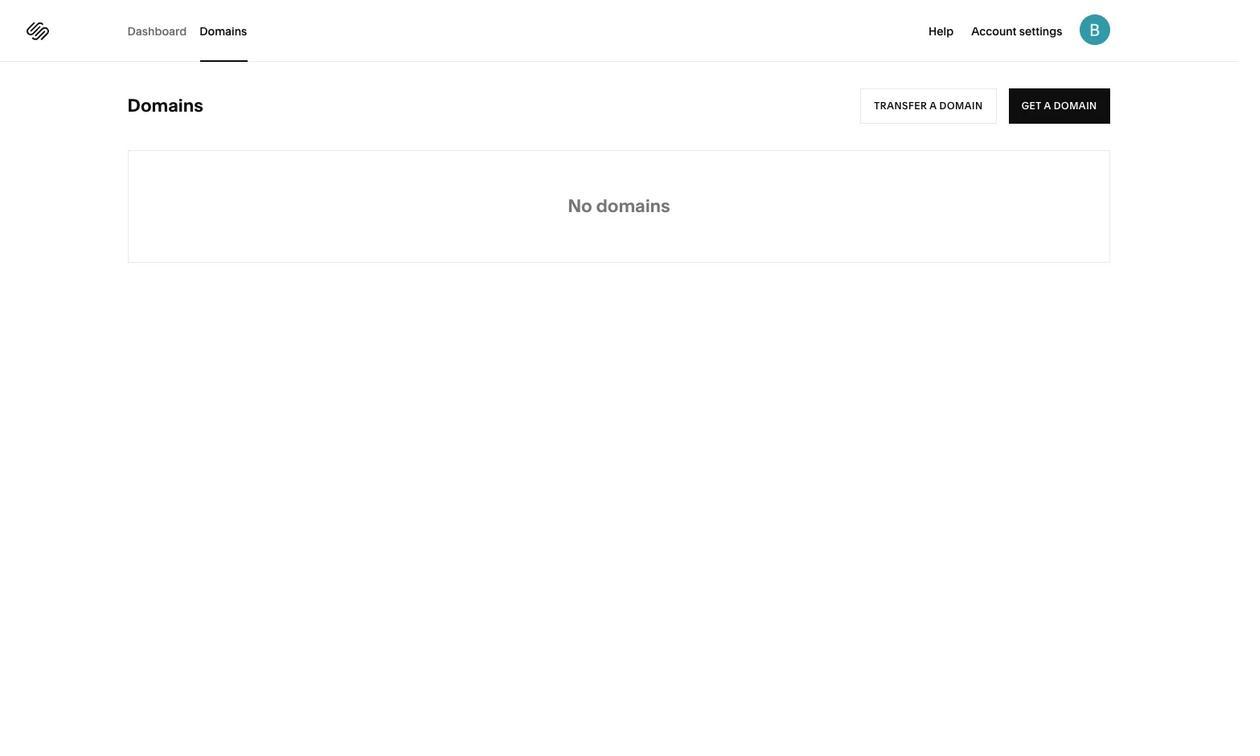 Task type: describe. For each thing, give the bounding box(es) containing it.
domains
[[596, 195, 670, 217]]

domains button
[[200, 0, 247, 62]]

account
[[972, 24, 1017, 39]]

help
[[929, 24, 954, 39]]

no
[[568, 195, 592, 217]]

get a domain
[[1022, 100, 1098, 112]]

1 vertical spatial domains
[[128, 95, 203, 117]]

no domains
[[568, 195, 670, 217]]

account settings
[[972, 24, 1063, 39]]

transfer a domain link
[[860, 88, 997, 124]]

help link
[[929, 22, 954, 39]]

a for get
[[1045, 100, 1052, 112]]

transfer
[[874, 100, 927, 112]]

domain for transfer a domain
[[940, 100, 983, 112]]



Task type: vqa. For each thing, say whether or not it's contained in the screenshot.
rightmost and
no



Task type: locate. For each thing, give the bounding box(es) containing it.
1 domain from the left
[[940, 100, 983, 112]]

a right transfer
[[930, 100, 937, 112]]

2 a from the left
[[1045, 100, 1052, 112]]

domain inside get a domain link
[[1055, 100, 1098, 112]]

dashboard button
[[128, 0, 187, 62]]

domain for get a domain
[[1055, 100, 1098, 112]]

a for transfer
[[930, 100, 937, 112]]

0 horizontal spatial domain
[[940, 100, 983, 112]]

domains right dashboard button
[[200, 24, 247, 38]]

domain inside transfer a domain 'link'
[[940, 100, 983, 112]]

domains
[[200, 24, 247, 38], [128, 95, 203, 117]]

tab list containing dashboard
[[128, 0, 260, 62]]

transfer a domain
[[874, 100, 983, 112]]

1 a from the left
[[930, 100, 937, 112]]

domains down dashboard button
[[128, 95, 203, 117]]

domain
[[940, 100, 983, 112], [1055, 100, 1098, 112]]

0 horizontal spatial a
[[930, 100, 937, 112]]

tab list
[[128, 0, 260, 62]]

a right get
[[1045, 100, 1052, 112]]

a
[[930, 100, 937, 112], [1045, 100, 1052, 112]]

settings
[[1020, 24, 1063, 39]]

2 domain from the left
[[1055, 100, 1098, 112]]

1 horizontal spatial domain
[[1055, 100, 1098, 112]]

domain right transfer
[[940, 100, 983, 112]]

account settings link
[[972, 22, 1063, 39]]

dashboard
[[128, 24, 187, 38]]

domain right get
[[1055, 100, 1098, 112]]

1 horizontal spatial a
[[1045, 100, 1052, 112]]

a inside 'link'
[[930, 100, 937, 112]]

get
[[1022, 100, 1042, 112]]

get a domain link
[[1010, 88, 1111, 124]]

0 vertical spatial domains
[[200, 24, 247, 38]]



